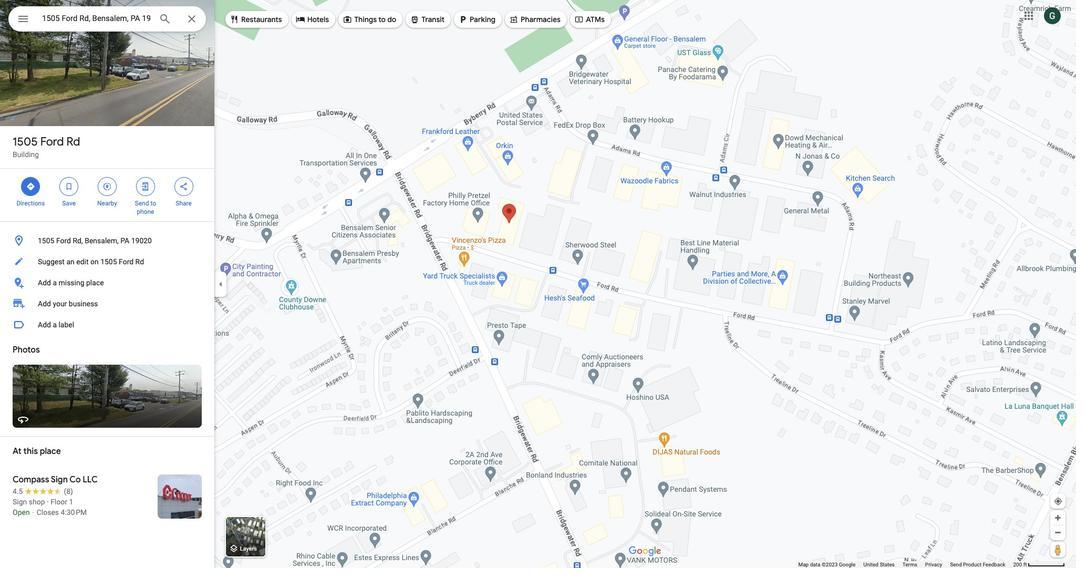 Task type: vqa. For each thing, say whether or not it's contained in the screenshot.


Task type: locate. For each thing, give the bounding box(es) containing it.
0 vertical spatial ford
[[40, 135, 64, 149]]

privacy
[[926, 562, 943, 568]]

2 horizontal spatial 1505
[[100, 258, 117, 266]]

add inside button
[[38, 279, 51, 287]]

google maps element
[[0, 0, 1077, 568]]

1505 up building
[[13, 135, 38, 149]]

to left do
[[379, 15, 386, 24]]

send product feedback
[[951, 562, 1006, 568]]

map data ©2023 google
[[799, 562, 856, 568]]

0 vertical spatial sign
[[51, 475, 68, 485]]

sign
[[51, 475, 68, 485], [13, 498, 27, 506]]

1 a from the top
[[53, 279, 57, 287]]

 hotels
[[296, 14, 329, 25]]

a left label
[[53, 321, 57, 329]]

phone
[[137, 208, 154, 216]]

2 vertical spatial add
[[38, 321, 51, 329]]

a for missing
[[53, 279, 57, 287]]

google account: greg robinson  
(robinsongreg175@gmail.com) image
[[1045, 7, 1062, 24]]

rd down 19020
[[135, 258, 144, 266]]

things
[[354, 15, 377, 24]]

a left missing
[[53, 279, 57, 287]]

0 horizontal spatial send
[[135, 200, 149, 207]]

0 vertical spatial place
[[86, 279, 104, 287]]

to up phone
[[151, 200, 156, 207]]

add a label button
[[0, 314, 215, 335]]

1 horizontal spatial send
[[951, 562, 963, 568]]

rd up  on the left of the page
[[67, 135, 80, 149]]

ft
[[1024, 562, 1028, 568]]

send to phone
[[135, 200, 156, 216]]

 atms
[[575, 14, 605, 25]]

send product feedback button
[[951, 562, 1006, 568]]

1 horizontal spatial to
[[379, 15, 386, 24]]

pa
[[120, 237, 129, 245]]

200
[[1014, 562, 1023, 568]]

to inside send to phone
[[151, 200, 156, 207]]

place
[[86, 279, 104, 287], [40, 446, 61, 457]]

restaurants
[[241, 15, 282, 24]]


[[103, 181, 112, 192]]

sign up the open
[[13, 498, 27, 506]]

1 vertical spatial to
[[151, 200, 156, 207]]

0 vertical spatial send
[[135, 200, 149, 207]]

at
[[13, 446, 21, 457]]

place down on
[[86, 279, 104, 287]]

0 horizontal spatial place
[[40, 446, 61, 457]]

save
[[62, 200, 76, 207]]

nearby
[[97, 200, 117, 207]]

feedback
[[983, 562, 1006, 568]]

a inside button
[[53, 279, 57, 287]]

suggest
[[38, 258, 65, 266]]

to
[[379, 15, 386, 24], [151, 200, 156, 207]]

1 vertical spatial sign
[[13, 498, 27, 506]]

1505
[[13, 135, 38, 149], [38, 237, 54, 245], [100, 258, 117, 266]]

add
[[38, 279, 51, 287], [38, 300, 51, 308], [38, 321, 51, 329]]

add a missing place
[[38, 279, 104, 287]]

1505 inside 1505 ford rd building
[[13, 135, 38, 149]]

1 add from the top
[[38, 279, 51, 287]]

transit
[[422, 15, 445, 24]]

closes
[[37, 508, 59, 517]]

none field inside 1505 ford rd, bensalem, pa 19020 field
[[42, 12, 150, 25]]

footer containing map data ©2023 google
[[799, 562, 1014, 568]]

layers
[[240, 546, 257, 553]]

terms button
[[903, 562, 918, 568]]

rd,
[[73, 237, 83, 245]]

0 vertical spatial to
[[379, 15, 386, 24]]

1 vertical spatial a
[[53, 321, 57, 329]]

add a missing place button
[[0, 272, 215, 293]]

2 vertical spatial ford
[[119, 258, 134, 266]]

add left your
[[38, 300, 51, 308]]

0 vertical spatial 1505
[[13, 135, 38, 149]]

add your business
[[38, 300, 98, 308]]

united
[[864, 562, 879, 568]]

 transit
[[410, 14, 445, 25]]

1 vertical spatial add
[[38, 300, 51, 308]]

label
[[59, 321, 74, 329]]

a inside button
[[53, 321, 57, 329]]

 things to do
[[343, 14, 397, 25]]

your
[[53, 300, 67, 308]]

0 horizontal spatial rd
[[67, 135, 80, 149]]

missing
[[59, 279, 84, 287]]

place right this
[[40, 446, 61, 457]]

None field
[[42, 12, 150, 25]]

0 horizontal spatial sign
[[13, 498, 27, 506]]

product
[[964, 562, 982, 568]]

1 horizontal spatial 1505
[[38, 237, 54, 245]]

1505 up the suggest
[[38, 237, 54, 245]]

2 a from the top
[[53, 321, 57, 329]]

add inside button
[[38, 321, 51, 329]]

1505 ford rd main content
[[0, 0, 215, 568]]

 search field
[[8, 6, 206, 34]]

send inside button
[[951, 562, 963, 568]]

1
[[69, 498, 73, 506]]

send for send product feedback
[[951, 562, 963, 568]]

footer
[[799, 562, 1014, 568]]

1505 right on
[[100, 258, 117, 266]]

add for add a missing place
[[38, 279, 51, 287]]

0 vertical spatial a
[[53, 279, 57, 287]]

1 vertical spatial place
[[40, 446, 61, 457]]

1505 Ford Rd, Bensalem, PA 19020 field
[[8, 6, 206, 32]]

co
[[70, 475, 81, 485]]


[[230, 14, 239, 25]]

footer inside google maps element
[[799, 562, 1014, 568]]

parking
[[470, 15, 496, 24]]

0 vertical spatial add
[[38, 279, 51, 287]]

1 vertical spatial 1505
[[38, 237, 54, 245]]

zoom out image
[[1055, 529, 1063, 537]]

200 ft button
[[1014, 562, 1066, 568]]

3 add from the top
[[38, 321, 51, 329]]

send up phone
[[135, 200, 149, 207]]

a
[[53, 279, 57, 287], [53, 321, 57, 329]]

zoom in image
[[1055, 514, 1063, 522]]

send inside send to phone
[[135, 200, 149, 207]]

show street view coverage image
[[1051, 542, 1066, 558]]

on
[[90, 258, 99, 266]]

0 horizontal spatial to
[[151, 200, 156, 207]]

ford inside 1505 ford rd building
[[40, 135, 64, 149]]

1 vertical spatial rd
[[135, 258, 144, 266]]


[[575, 14, 584, 25]]

sign up (8)
[[51, 475, 68, 485]]

send left "product"
[[951, 562, 963, 568]]

actions for 1505 ford rd region
[[0, 169, 215, 221]]

ford for rd
[[40, 135, 64, 149]]

add a label
[[38, 321, 74, 329]]

united states
[[864, 562, 895, 568]]

rd
[[67, 135, 80, 149], [135, 258, 144, 266]]

photos
[[13, 345, 40, 355]]

add left label
[[38, 321, 51, 329]]

1 horizontal spatial sign
[[51, 475, 68, 485]]

1 horizontal spatial rd
[[135, 258, 144, 266]]

data
[[811, 562, 821, 568]]

1 vertical spatial send
[[951, 562, 963, 568]]

add down the suggest
[[38, 279, 51, 287]]

1 horizontal spatial place
[[86, 279, 104, 287]]

2 add from the top
[[38, 300, 51, 308]]

0 horizontal spatial 1505
[[13, 135, 38, 149]]

0 vertical spatial rd
[[67, 135, 80, 149]]

share
[[176, 200, 192, 207]]

1505 ford rd building
[[13, 135, 80, 159]]

1505 for rd,
[[38, 237, 54, 245]]

1 vertical spatial ford
[[56, 237, 71, 245]]



Task type: describe. For each thing, give the bounding box(es) containing it.
edit
[[76, 258, 89, 266]]

to inside  things to do
[[379, 15, 386, 24]]


[[410, 14, 420, 25]]

compass
[[13, 475, 49, 485]]

 restaurants
[[230, 14, 282, 25]]

·
[[47, 498, 49, 506]]

ford for rd,
[[56, 237, 71, 245]]

do
[[388, 15, 397, 24]]

1505 for rd
[[13, 135, 38, 149]]

atms
[[586, 15, 605, 24]]

terms
[[903, 562, 918, 568]]

shop
[[29, 498, 45, 506]]

add for add your business
[[38, 300, 51, 308]]


[[459, 14, 468, 25]]


[[26, 181, 35, 192]]

building
[[13, 150, 39, 159]]

llc
[[83, 475, 98, 485]]

add your business link
[[0, 293, 215, 314]]

united states button
[[864, 562, 895, 568]]

©2023
[[822, 562, 838, 568]]

business
[[69, 300, 98, 308]]

an
[[66, 258, 75, 266]]

show your location image
[[1054, 497, 1064, 506]]


[[343, 14, 352, 25]]

rd inside "button"
[[135, 258, 144, 266]]

bensalem,
[[85, 237, 119, 245]]

200 ft
[[1014, 562, 1028, 568]]

sign inside sign shop · floor 1 open ⋅ closes 4:30 pm
[[13, 498, 27, 506]]


[[17, 12, 29, 26]]

4:30 pm
[[61, 508, 87, 517]]

states
[[880, 562, 895, 568]]


[[141, 181, 150, 192]]

floor
[[51, 498, 67, 506]]

a for label
[[53, 321, 57, 329]]

19020
[[131, 237, 152, 245]]

4.5 stars 8 reviews image
[[13, 486, 73, 497]]

suggest an edit on 1505 ford rd button
[[0, 251, 215, 272]]


[[64, 181, 74, 192]]

collapse side panel image
[[215, 278, 227, 290]]

at this place
[[13, 446, 61, 457]]

1505 ford rd, bensalem, pa 19020
[[38, 237, 152, 245]]

4.5
[[13, 487, 23, 496]]

add for add a label
[[38, 321, 51, 329]]

open
[[13, 508, 30, 517]]

2 vertical spatial 1505
[[100, 258, 117, 266]]

compass sign co llc
[[13, 475, 98, 485]]

map
[[799, 562, 809, 568]]

 pharmacies
[[509, 14, 561, 25]]

 button
[[8, 6, 38, 34]]

hotels
[[307, 15, 329, 24]]

place inside "add a missing place" button
[[86, 279, 104, 287]]


[[179, 181, 189, 192]]

directions
[[17, 200, 45, 207]]

suggest an edit on 1505 ford rd
[[38, 258, 144, 266]]

 parking
[[459, 14, 496, 25]]

pharmacies
[[521, 15, 561, 24]]

⋅
[[32, 508, 35, 517]]

privacy button
[[926, 562, 943, 568]]

send for send to phone
[[135, 200, 149, 207]]

rd inside 1505 ford rd building
[[67, 135, 80, 149]]


[[296, 14, 305, 25]]


[[509, 14, 519, 25]]

sign shop · floor 1 open ⋅ closes 4:30 pm
[[13, 498, 87, 517]]

(8)
[[64, 487, 73, 496]]

google
[[840, 562, 856, 568]]

1505 ford rd, bensalem, pa 19020 button
[[0, 230, 215, 251]]

this
[[23, 446, 38, 457]]



